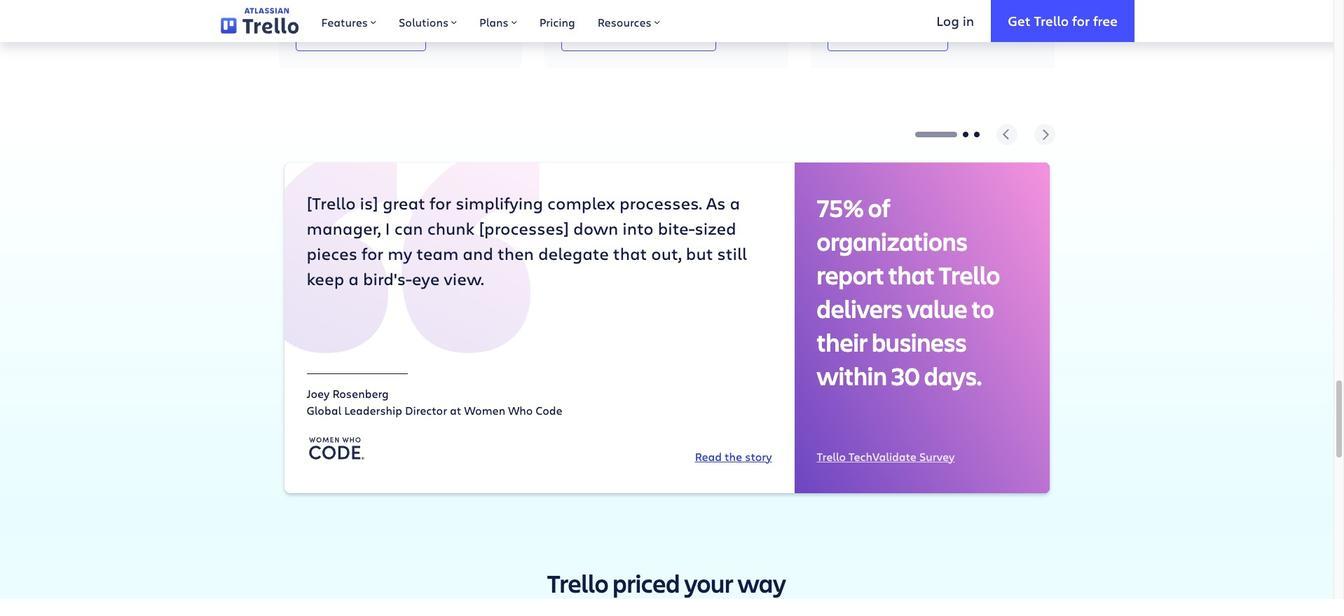 Task type: describe. For each thing, give the bounding box(es) containing it.
75%
[[817, 191, 864, 224]]

eye
[[412, 267, 440, 290]]

can
[[395, 216, 423, 240]]

[trello is] great for simplifying complex processes. as a manager, i can chunk [processes] down into bite-sized pieces for my team and then delegate that out, but still keep a bird's-eye view.
[[307, 191, 747, 290]]

get for get trello for free
[[1008, 12, 1031, 29]]

0 vertical spatial trello
[[1034, 12, 1069, 29]]

solutions
[[399, 15, 449, 29]]

explore enterprise link
[[828, 16, 949, 51]]

simplifying
[[456, 191, 543, 214]]

get to know automation
[[574, 25, 705, 40]]

chunk
[[427, 216, 475, 240]]

automation
[[642, 25, 705, 40]]

as
[[707, 191, 726, 214]]

browse
[[307, 25, 347, 40]]

then
[[498, 242, 534, 265]]

log
[[937, 12, 960, 29]]

0 horizontal spatial for
[[362, 242, 384, 265]]

[processes]
[[479, 216, 569, 240]]

next image
[[1035, 124, 1056, 145]]

complex
[[548, 191, 616, 214]]

0 horizontal spatial trello
[[817, 449, 846, 464]]

of
[[869, 191, 891, 224]]

30
[[892, 359, 921, 392]]

bird's-
[[363, 267, 412, 290]]

log in link
[[920, 0, 991, 42]]

trello techvalidate survey link
[[817, 449, 955, 464]]

great
[[383, 191, 426, 214]]

director
[[405, 403, 447, 418]]

rosenberg
[[333, 386, 389, 401]]

read the story link
[[695, 449, 772, 465]]

organizations
[[817, 224, 968, 258]]

plans
[[480, 15, 509, 29]]

who
[[508, 403, 533, 418]]

get to know automation link
[[562, 16, 717, 51]]

0 horizontal spatial to
[[596, 25, 607, 40]]

75% of organizations report that trello delivers value to their business within 30 days.
[[817, 191, 1001, 392]]

at
[[450, 403, 462, 418]]

and
[[463, 242, 493, 265]]

down
[[574, 216, 619, 240]]

get trello for free
[[1008, 12, 1118, 29]]

delivers
[[817, 292, 903, 325]]

0 horizontal spatial a
[[349, 267, 359, 290]]

[trello
[[307, 191, 356, 214]]

integrations
[[350, 25, 415, 40]]

previous image
[[997, 124, 1018, 145]]

techvalidate
[[849, 449, 917, 464]]

bite-
[[658, 216, 695, 240]]

value
[[907, 292, 968, 325]]

solutions button
[[388, 0, 468, 42]]

features
[[321, 15, 368, 29]]

out,
[[652, 242, 682, 265]]

joey
[[307, 386, 330, 401]]

delegate
[[538, 242, 609, 265]]

1 horizontal spatial a
[[730, 191, 741, 214]]

get trello for free link
[[991, 0, 1135, 42]]

the
[[725, 449, 743, 464]]



Task type: locate. For each thing, give the bounding box(es) containing it.
resources
[[598, 15, 652, 29]]

is]
[[360, 191, 379, 214]]

their
[[817, 325, 868, 359]]

keep
[[307, 267, 344, 290]]

a
[[730, 191, 741, 214], [349, 267, 359, 290]]

2 vertical spatial for
[[362, 242, 384, 265]]

trello inside 75% of organizations report that trello delivers value to their business within 30 days.
[[939, 258, 1001, 292]]

for left free
[[1073, 12, 1090, 29]]

into
[[623, 216, 654, 240]]

2 horizontal spatial for
[[1073, 12, 1090, 29]]

leadership
[[344, 403, 402, 418]]

explore enterprise
[[840, 25, 937, 40]]

browse integrations link
[[296, 16, 427, 51]]

report
[[817, 258, 885, 292]]

0 vertical spatial a
[[730, 191, 741, 214]]

sized
[[695, 216, 737, 240]]

get right in
[[1008, 12, 1031, 29]]

still
[[718, 242, 747, 265]]

resources button
[[587, 0, 671, 42]]

1 vertical spatial trello
[[939, 258, 1001, 292]]

0 horizontal spatial that
[[613, 242, 647, 265]]

know
[[610, 25, 639, 40]]

explore
[[840, 25, 880, 40]]

trello
[[1034, 12, 1069, 29], [939, 258, 1001, 292], [817, 449, 846, 464]]

that right report at the right top of the page
[[889, 258, 935, 292]]

for
[[1073, 12, 1090, 29], [430, 191, 452, 214], [362, 242, 384, 265]]

manager,
[[307, 216, 381, 240]]

that
[[613, 242, 647, 265], [889, 258, 935, 292]]

for up 'chunk'
[[430, 191, 452, 214]]

atlassian trello image
[[221, 8, 299, 34]]

business
[[872, 325, 967, 359]]

but
[[686, 242, 713, 265]]

story
[[745, 449, 772, 464]]

to right value at right
[[972, 292, 995, 325]]

view.
[[444, 267, 484, 290]]

read the story
[[695, 449, 772, 464]]

processes.
[[620, 191, 703, 214]]

trello techvalidate survey
[[817, 449, 955, 464]]

pricing link
[[528, 0, 587, 42]]

to inside 75% of organizations report that trello delivers value to their business within 30 days.
[[972, 292, 995, 325]]

within
[[817, 359, 888, 392]]

for left the my
[[362, 242, 384, 265]]

a right as
[[730, 191, 741, 214]]

1 horizontal spatial get
[[1008, 12, 1031, 29]]

1 vertical spatial for
[[430, 191, 452, 214]]

features button
[[310, 0, 388, 42]]

1 vertical spatial to
[[972, 292, 995, 325]]

pricing
[[540, 15, 575, 29]]

women
[[464, 403, 506, 418]]

1 horizontal spatial trello
[[939, 258, 1001, 292]]

2 horizontal spatial trello
[[1034, 12, 1069, 29]]

pieces
[[307, 242, 358, 265]]

global
[[307, 403, 342, 418]]

0 vertical spatial for
[[1073, 12, 1090, 29]]

team
[[417, 242, 459, 265]]

1 horizontal spatial that
[[889, 258, 935, 292]]

survey
[[920, 449, 955, 464]]

get for get to know automation
[[574, 25, 593, 40]]

code
[[536, 403, 563, 418]]

that inside 75% of organizations report that trello delivers value to their business within 30 days.
[[889, 258, 935, 292]]

get left 'know'
[[574, 25, 593, 40]]

log in
[[937, 12, 975, 29]]

a right keep
[[349, 267, 359, 290]]

days.
[[925, 359, 983, 392]]

i
[[385, 216, 390, 240]]

browse integrations
[[307, 25, 415, 40]]

0 vertical spatial to
[[596, 25, 607, 40]]

1 horizontal spatial to
[[972, 292, 995, 325]]

in
[[963, 12, 975, 29]]

2 vertical spatial trello
[[817, 449, 846, 464]]

plans button
[[468, 0, 528, 42]]

that inside [trello is] great for simplifying complex processes. as a manager, i can chunk [processes] down into bite-sized pieces for my team and then delegate that out, but still keep a bird's-eye view.
[[613, 242, 647, 265]]

free
[[1094, 12, 1118, 29]]

that down into at the left of the page
[[613, 242, 647, 265]]

read
[[695, 449, 722, 464]]

1 vertical spatial a
[[349, 267, 359, 290]]

0 horizontal spatial get
[[574, 25, 593, 40]]

to left 'know'
[[596, 25, 607, 40]]

joey rosenberg global leadership director at women who code
[[307, 386, 563, 418]]

1 horizontal spatial for
[[430, 191, 452, 214]]

my
[[388, 242, 412, 265]]

get
[[1008, 12, 1031, 29], [574, 25, 593, 40]]

to
[[596, 25, 607, 40], [972, 292, 995, 325]]

enterprise
[[883, 25, 937, 40]]



Task type: vqa. For each thing, say whether or not it's contained in the screenshot.
🤔 within the BRAINSTORM 🤔 1 card matches filters
no



